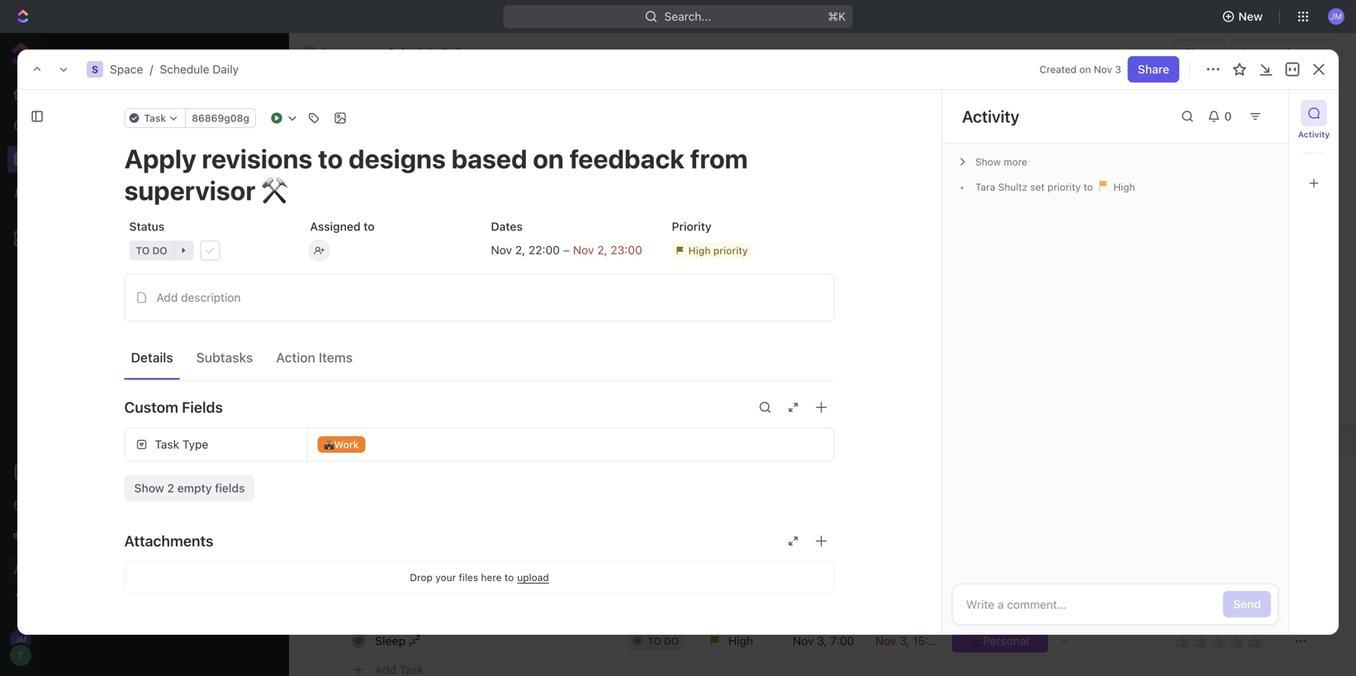 Task type: locate. For each thing, give the bounding box(es) containing it.
0 vertical spatial show
[[976, 156, 1001, 168]]

travel to office 🚘 link
[[371, 312, 615, 335]]

s space /
[[307, 46, 364, 59]]

completed tasks
[[695, 153, 788, 167]]

1 horizontal spatial show
[[976, 156, 1001, 168]]

started
[[504, 153, 544, 167]]

1 horizontal spatial nov
[[573, 243, 594, 257]]

to left the 'do'
[[136, 245, 150, 257]]

fields
[[182, 399, 223, 416]]

0 vertical spatial space, , element
[[303, 46, 316, 59]]

– button
[[1052, 569, 1164, 599], [1052, 598, 1164, 628], [1052, 627, 1164, 657]]

to
[[1084, 181, 1094, 193], [364, 220, 375, 233], [136, 245, 150, 257], [411, 316, 422, 330], [505, 572, 514, 584]]

1 vertical spatial activity
[[1299, 130, 1331, 139]]

high
[[1111, 181, 1136, 193]]

💼work
[[324, 439, 359, 451]]

2 tasks from the left
[[758, 153, 788, 167]]

view all spaces link
[[65, 357, 148, 371]]

⚒️ right designs
[[518, 374, 530, 388]]

custom
[[124, 399, 178, 416]]

0 vertical spatial add
[[1237, 106, 1259, 120]]

do
[[152, 245, 167, 257]]

daily
[[442, 46, 469, 59], [213, 62, 239, 76], [433, 99, 485, 126], [350, 153, 377, 167], [147, 181, 172, 193], [147, 208, 172, 221]]

s
[[307, 48, 313, 57], [92, 64, 98, 75]]

share up 0 dropdown button
[[1184, 46, 1216, 59]]

to left the high
[[1084, 181, 1094, 193]]

0 vertical spatial s
[[307, 48, 313, 57]]

space, , element
[[303, 46, 316, 59], [87, 61, 103, 78]]

1 vertical spatial ⚒️
[[530, 461, 541, 475]]

task left type
[[155, 438, 179, 452]]

team space
[[102, 265, 165, 278]]

0 horizontal spatial /
[[150, 62, 153, 76]]

, left 22:00
[[522, 243, 526, 257]]

show 2 empty fields
[[134, 482, 245, 495]]

0 horizontal spatial add
[[157, 291, 178, 304]]

share right "3"
[[1138, 62, 1170, 76]]

2 horizontal spatial 2
[[598, 243, 604, 257]]

priority right high
[[714, 245, 748, 256]]

assigned to
[[310, 220, 375, 233]]

s inside s space /
[[307, 48, 313, 57]]

show inside custom fields "element"
[[134, 482, 164, 495]]

afterwork exercise 💪 link
[[371, 543, 615, 567]]

details button
[[124, 343, 180, 373]]

nov right 22:00
[[573, 243, 594, 257]]

tasks left list at the top left
[[610, 153, 641, 167]]

task right 'everything'
[[144, 112, 166, 124]]

schedule daily link
[[367, 43, 473, 63], [160, 62, 239, 76], [70, 174, 265, 201], [70, 201, 265, 228]]

space link up task dropdown button
[[110, 62, 143, 76]]

1 vertical spatial space, , element
[[87, 61, 103, 78]]

more
[[1004, 156, 1028, 168]]

task type
[[155, 438, 208, 452]]

everything
[[82, 122, 139, 136]]

tasks list
[[610, 153, 664, 167]]

priority inside task sidebar content section
[[1048, 181, 1081, 193]]

add for add task
[[1237, 106, 1259, 120]]

1 vertical spatial show
[[134, 482, 164, 495]]

1 vertical spatial priority
[[714, 245, 748, 256]]

3
[[1116, 64, 1122, 75]]

1 horizontal spatial activity
[[1299, 130, 1331, 139]]

, left 23:00
[[604, 243, 608, 257]]

2 left 22:00
[[515, 243, 522, 257]]

share button right "3"
[[1129, 56, 1180, 83]]

priority for set
[[1048, 181, 1081, 193]]

Search tasks... text field
[[1151, 188, 1316, 213]]

task sidebar navigation tab list
[[1297, 100, 1333, 197]]

tara
[[976, 181, 996, 193]]

show more button
[[953, 150, 1279, 174]]

0 vertical spatial share
[[1184, 46, 1216, 59]]

–
[[563, 243, 570, 257], [1062, 577, 1068, 590], [1062, 606, 1068, 619], [1062, 635, 1068, 648]]

priority inside dropdown button
[[714, 245, 748, 256]]

getting
[[460, 153, 501, 167]]

add down the team space link at the top
[[157, 291, 178, 304]]

for
[[413, 461, 428, 475]]

team space link
[[102, 259, 261, 285]]

nov
[[1094, 64, 1113, 75], [491, 243, 512, 257], [573, 243, 594, 257]]

1 vertical spatial share
[[1138, 62, 1170, 76]]

show for show more
[[976, 156, 1001, 168]]

1 horizontal spatial s
[[307, 48, 313, 57]]

s for s
[[92, 64, 98, 75]]

2 left 23:00
[[598, 243, 604, 257]]

add inside button
[[1237, 106, 1259, 120]]

new
[[1239, 10, 1263, 23]]

1 horizontal spatial add
[[1237, 106, 1259, 120]]

subtasks button
[[190, 343, 260, 373]]

0 horizontal spatial activity
[[963, 107, 1020, 126]]

1 horizontal spatial space, , element
[[303, 46, 316, 59]]

1 – button from the top
[[1052, 569, 1164, 599]]

schedule up status
[[98, 181, 144, 193]]

all
[[94, 357, 106, 371]]

share button
[[1174, 40, 1226, 66], [1129, 56, 1180, 83]]

nov down dates at the top of page
[[491, 243, 512, 257]]

show for show 2 empty fields
[[134, 482, 164, 495]]

0 horizontal spatial tasks
[[610, 153, 641, 167]]

description
[[181, 291, 241, 304]]

0 horizontal spatial show
[[134, 482, 164, 495]]

⚒️
[[518, 374, 530, 388], [530, 461, 541, 475]]

grocery link
[[70, 228, 265, 255]]

/
[[360, 46, 364, 59], [150, 62, 153, 76]]

details
[[131, 350, 173, 366]]

send
[[1234, 598, 1262, 611]]

high
[[689, 245, 711, 256]]

priority right set
[[1048, 181, 1081, 193]]

sleep
[[375, 635, 406, 648]]

new button
[[1216, 3, 1273, 30]]

show inside dropdown button
[[976, 156, 1001, 168]]

task
[[1262, 106, 1287, 120], [144, 112, 166, 124], [155, 438, 179, 452]]

office
[[425, 316, 457, 330]]

search...
[[665, 10, 712, 23]]

1 horizontal spatial ,
[[604, 243, 608, 257]]

drop your files here to upload
[[410, 572, 549, 584]]

task inside dropdown button
[[144, 112, 166, 124]]

0 horizontal spatial space, , element
[[87, 61, 103, 78]]

2 inside custom fields "element"
[[167, 482, 174, 495]]

share for "share" button on the right of "3"
[[1138, 62, 1170, 76]]

1 horizontal spatial tasks
[[758, 153, 788, 167]]

nov 2 , 22:00 – nov 2 , 23:00
[[491, 243, 643, 257]]

custom fields button
[[124, 388, 835, 428]]

0 horizontal spatial ,
[[522, 243, 526, 257]]

1 horizontal spatial priority
[[1048, 181, 1081, 193]]

to left office
[[411, 316, 422, 330]]

0 vertical spatial activity
[[963, 107, 1020, 126]]

show up tara
[[976, 156, 1001, 168]]

set
[[1031, 181, 1045, 193]]

– for second the – button from the bottom of the page
[[1062, 606, 1068, 619]]

1 vertical spatial add
[[157, 291, 178, 304]]

Edit task name text field
[[124, 143, 835, 207]]

0 vertical spatial ⚒️
[[518, 374, 530, 388]]

share button down new button
[[1174, 40, 1226, 66]]

⚒️ right output
[[530, 461, 541, 475]]

show left empty
[[134, 482, 164, 495]]

1 vertical spatial /
[[150, 62, 153, 76]]

space link down everything link at the left top of page
[[102, 144, 261, 170]]

task right 0
[[1262, 106, 1287, 120]]

0 horizontal spatial s
[[92, 64, 98, 75]]

– for 3rd the – button
[[1062, 635, 1068, 648]]

1 horizontal spatial /
[[360, 46, 364, 59]]

1 horizontal spatial 2
[[515, 243, 522, 257]]

space
[[320, 46, 353, 59], [110, 62, 143, 76], [102, 151, 134, 163], [133, 265, 165, 278]]

1 vertical spatial space link
[[102, 144, 261, 170]]

tasks right completed
[[758, 153, 788, 167]]

task inside custom fields "element"
[[155, 438, 179, 452]]

0 horizontal spatial share
[[1138, 62, 1170, 76]]

0 horizontal spatial 2
[[167, 482, 174, 495]]

space / schedule daily
[[110, 62, 239, 76]]

1 horizontal spatial share
[[1184, 46, 1216, 59]]

schedule right s space /
[[388, 46, 439, 59]]

2 left empty
[[167, 482, 174, 495]]

activity
[[963, 107, 1020, 126], [1299, 130, 1331, 139]]

🚘
[[460, 316, 471, 330]]

dates
[[491, 220, 523, 233]]

s for s space /
[[307, 48, 313, 57]]

add inside "button"
[[157, 291, 178, 304]]

files
[[459, 572, 478, 584]]

guide
[[547, 153, 580, 167]]

to right here
[[505, 572, 514, 584]]

0 vertical spatial space link
[[110, 62, 143, 76]]

show
[[976, 156, 1001, 168], [134, 482, 164, 495]]

0 vertical spatial priority
[[1048, 181, 1081, 193]]

nov left "3"
[[1094, 64, 1113, 75]]

share
[[1184, 46, 1216, 59], [1138, 62, 1170, 76]]

favorites button
[[55, 47, 105, 60]]

1 vertical spatial s
[[92, 64, 98, 75]]

add right 0
[[1237, 106, 1259, 120]]

0 horizontal spatial priority
[[714, 245, 748, 256]]



Task type: vqa. For each thing, say whether or not it's contained in the screenshot.
here
yes



Task type: describe. For each thing, give the bounding box(es) containing it.
check for daily team output ⚒️ link
[[371, 456, 615, 480]]

2 for fields
[[167, 482, 174, 495]]

daily calendar link
[[347, 149, 430, 172]]

0 vertical spatial /
[[360, 46, 364, 59]]

add task button
[[1227, 100, 1297, 126]]

dinner
[[375, 577, 411, 590]]

priority
[[672, 220, 712, 233]]

task sidebar content section
[[939, 90, 1289, 635]]

upload
[[517, 572, 549, 584]]

dinner 🍖
[[375, 577, 426, 590]]

high priority button
[[667, 236, 835, 266]]

status
[[129, 220, 165, 233]]

travel
[[375, 316, 408, 330]]

team
[[102, 265, 130, 278]]

2 , from the left
[[604, 243, 608, 257]]

schedule up task dropdown button
[[160, 62, 209, 76]]

view all spaces
[[65, 357, 148, 371]]

jm
[[1331, 11, 1343, 21]]

getting started guide link
[[457, 149, 580, 172]]

to do
[[136, 245, 167, 257]]

team
[[460, 461, 488, 475]]

your
[[436, 572, 456, 584]]

output
[[491, 461, 527, 475]]

here
[[481, 572, 502, 584]]

86869g08g
[[192, 112, 250, 124]]

add description button
[[130, 285, 829, 311]]

to inside dropdown button
[[136, 245, 150, 257]]

⌘k
[[828, 10, 846, 23]]

create marketing designs ⚒️
[[375, 374, 530, 388]]

sleep 💤 link
[[371, 630, 615, 654]]

to inside task sidebar content section
[[1084, 181, 1094, 193]]

dinner 🍖 link
[[371, 572, 615, 596]]

everything link
[[49, 116, 282, 142]]

tasks list link
[[607, 149, 664, 172]]

sleep 💤
[[375, 635, 420, 648]]

shultz
[[999, 181, 1028, 193]]

0 button
[[1201, 103, 1243, 130]]

3 – button from the top
[[1052, 627, 1164, 657]]

on
[[1080, 64, 1092, 75]]

observatory link
[[102, 288, 261, 315]]

1 tasks from the left
[[610, 153, 641, 167]]

share for "share" button underneath new button
[[1184, 46, 1216, 59]]

upload button
[[517, 572, 549, 584]]

🍖
[[414, 577, 426, 590]]

created
[[1040, 64, 1077, 75]]

add for add description
[[157, 291, 178, 304]]

calendar
[[380, 153, 430, 167]]

86869g08g button
[[185, 108, 256, 128]]

show more
[[976, 156, 1028, 168]]

created on nov 3
[[1040, 64, 1122, 75]]

subtasks
[[196, 350, 253, 366]]

jm button
[[1324, 3, 1350, 30]]

priority for high
[[714, 245, 748, 256]]

tara shultz
[[976, 181, 1028, 193]]

2 horizontal spatial nov
[[1094, 64, 1113, 75]]

task for task
[[144, 112, 166, 124]]

afterwork exercise 💪
[[375, 548, 492, 561]]

– for third the – button from the bottom
[[1062, 577, 1068, 590]]

list
[[644, 153, 664, 167]]

action
[[276, 350, 316, 366]]

2 for 22:00
[[515, 243, 522, 257]]

daily calendar
[[350, 153, 430, 167]]

1 , from the left
[[522, 243, 526, 257]]

high priority
[[689, 245, 748, 256]]

2 – button from the top
[[1052, 598, 1164, 628]]

send button
[[1224, 592, 1272, 618]]

create marketing designs ⚒️ link
[[371, 369, 615, 393]]

view
[[65, 357, 91, 371]]

attachments
[[124, 533, 214, 550]]

check
[[375, 461, 410, 475]]

0
[[1225, 109, 1232, 123]]

check for daily team output ⚒️
[[375, 461, 541, 475]]

exercise
[[432, 548, 478, 561]]

to right "assigned"
[[364, 220, 375, 233]]

attachments button
[[124, 522, 835, 561]]

create
[[375, 374, 412, 388]]

💼work button
[[308, 428, 834, 462]]

marketing
[[415, 374, 470, 388]]

designs
[[473, 374, 515, 388]]

set priority to
[[1028, 181, 1096, 193]]

activity inside task sidebar navigation tab list
[[1299, 130, 1331, 139]]

task inside button
[[1262, 106, 1287, 120]]

getting started guide
[[460, 153, 580, 167]]

action items button
[[270, 343, 360, 373]]

grocery
[[98, 236, 137, 248]]

task for task type
[[155, 438, 179, 452]]

task button
[[124, 108, 186, 128]]

automations
[[1241, 46, 1311, 59]]

observatory
[[102, 295, 166, 308]]

custom fields element
[[124, 428, 835, 502]]

add task
[[1237, 106, 1287, 120]]

schedule up daily calendar link
[[329, 99, 428, 126]]

0 horizontal spatial nov
[[491, 243, 512, 257]]

daily
[[431, 461, 457, 475]]

23:00
[[611, 243, 643, 257]]

💪
[[481, 548, 492, 561]]

completed
[[695, 153, 754, 167]]

activity inside task sidebar content section
[[963, 107, 1020, 126]]

fields
[[215, 482, 245, 495]]

⚒️ inside 'link'
[[530, 461, 541, 475]]

overdue
[[329, 233, 375, 246]]

schedule up grocery
[[98, 208, 144, 221]]

spaces link
[[42, 77, 95, 91]]

empty
[[177, 482, 212, 495]]

assigned
[[310, 220, 361, 233]]

22:00
[[529, 243, 560, 257]]

afterwork
[[375, 548, 429, 561]]



